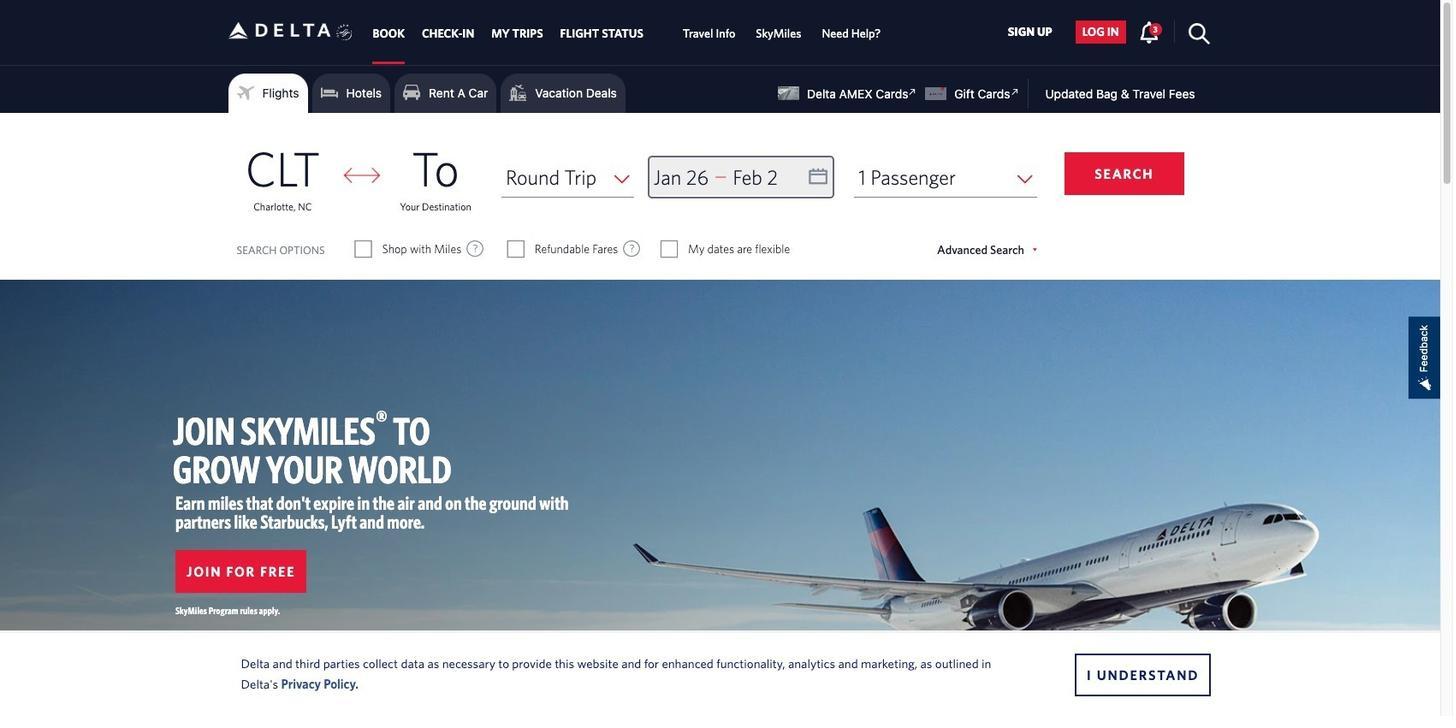 Task type: describe. For each thing, give the bounding box(es) containing it.
this link opens another site in a new window that may not follow the same accessibility policies as delta air lines. image
[[1007, 84, 1023, 100]]



Task type: locate. For each thing, give the bounding box(es) containing it.
this link opens another site in a new window that may not follow the same accessibility policies as delta air lines. image
[[905, 84, 921, 100]]

None checkbox
[[356, 240, 371, 258]]

None field
[[501, 157, 634, 198], [854, 157, 1037, 198], [501, 157, 634, 198], [854, 157, 1037, 198]]

skyteam image
[[336, 6, 353, 59]]

tab list
[[364, 0, 891, 64]]

delta air lines image
[[228, 4, 331, 57]]

None text field
[[649, 157, 832, 198]]

None checkbox
[[508, 240, 524, 258], [661, 240, 677, 258], [508, 240, 524, 258], [661, 240, 677, 258]]

tab panel
[[0, 113, 1440, 280]]



Task type: vqa. For each thing, say whether or not it's contained in the screenshot.
the right This link opens another site in a new window that may not follow the same accessibility policies as Delta Air Lines. image
yes



